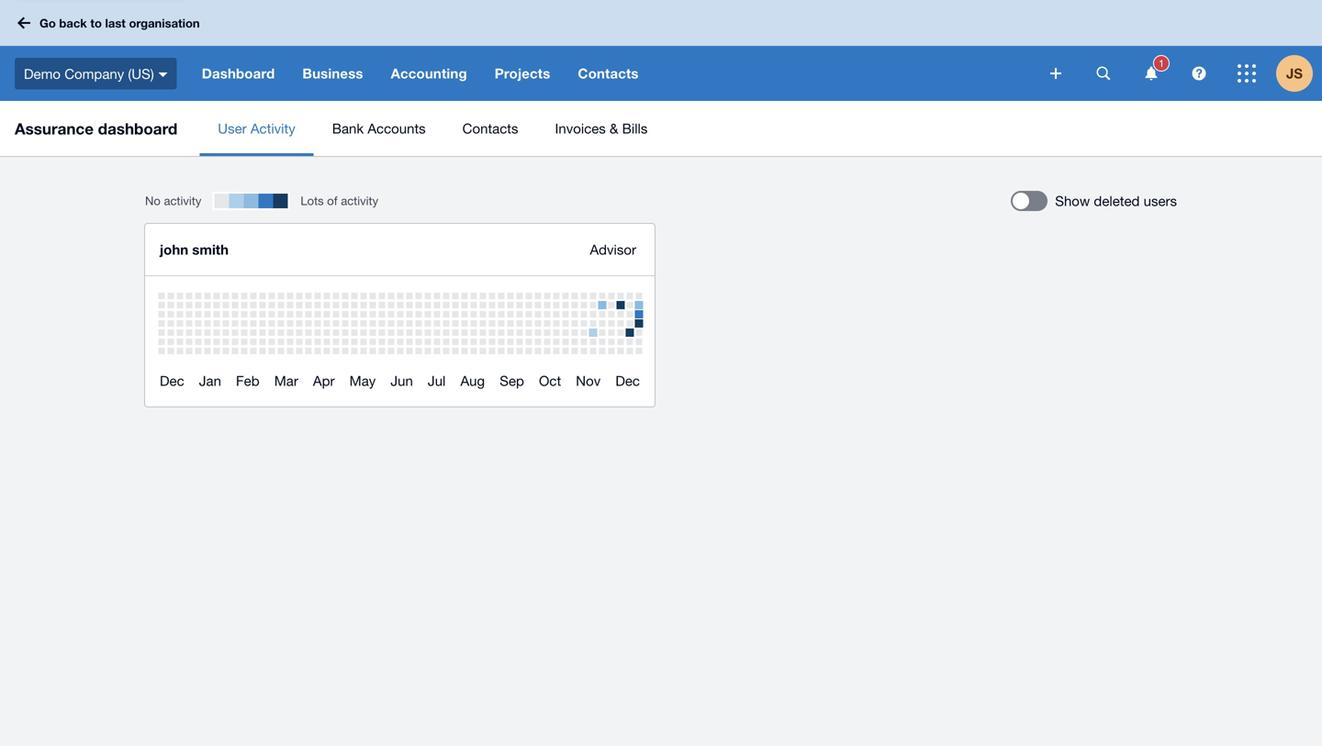 Task type: vqa. For each thing, say whether or not it's contained in the screenshot.
MENU
yes



Task type: locate. For each thing, give the bounding box(es) containing it.
1 horizontal spatial contacts
[[578, 65, 639, 82]]

assurance
[[15, 119, 94, 138]]

invoices & bills button
[[537, 101, 666, 156]]

activity
[[164, 194, 201, 208], [341, 194, 378, 208]]

no
[[145, 194, 161, 208]]

business
[[302, 65, 363, 82]]

contacts button
[[564, 46, 652, 101]]

contacts down projects
[[462, 120, 518, 136]]

activity right no
[[164, 194, 201, 208]]

1 vertical spatial contacts
[[462, 120, 518, 136]]

contacts button
[[444, 101, 537, 156]]

show
[[1055, 193, 1090, 209]]

bank
[[332, 120, 364, 136]]

0 horizontal spatial svg image
[[1097, 67, 1111, 80]]

1 activity from the left
[[164, 194, 201, 208]]

menu
[[199, 101, 1322, 156]]

bank accounts button
[[314, 101, 444, 156]]

user
[[218, 120, 247, 136]]

2 svg image from the left
[[1192, 67, 1206, 80]]

may
[[349, 373, 376, 389]]

demo
[[24, 65, 61, 81]]

dashboard
[[98, 119, 177, 138]]

&
[[610, 120, 618, 136]]

contacts
[[578, 65, 639, 82], [462, 120, 518, 136]]

2 activity from the left
[[341, 194, 378, 208]]

assurance dashboard
[[15, 119, 177, 138]]

lots
[[301, 194, 324, 208]]

0 horizontal spatial activity
[[164, 194, 201, 208]]

bank accounts
[[332, 120, 426, 136]]

0 vertical spatial contacts
[[578, 65, 639, 82]]

to
[[90, 16, 102, 30]]

js button
[[1276, 46, 1322, 101]]

js
[[1286, 65, 1303, 82]]

bills
[[622, 120, 648, 136]]

of
[[327, 194, 338, 208]]

svg image right 1
[[1192, 67, 1206, 80]]

activity right the of
[[341, 194, 378, 208]]

contacts up &
[[578, 65, 639, 82]]

1 horizontal spatial svg image
[[1192, 67, 1206, 80]]

0 horizontal spatial dec
[[160, 373, 184, 389]]

banner
[[0, 0, 1322, 101]]

1 horizontal spatial activity
[[341, 194, 378, 208]]

svg image
[[1097, 67, 1111, 80], [1192, 67, 1206, 80]]

dashboard link
[[188, 46, 289, 101]]

dec
[[160, 373, 184, 389], [615, 373, 640, 389]]

svg image left 1 popup button
[[1097, 67, 1111, 80]]

users
[[1144, 193, 1177, 209]]

accounting
[[391, 65, 467, 82]]

1 button
[[1133, 46, 1170, 101]]

dec left jan
[[160, 373, 184, 389]]

feb
[[236, 373, 259, 389]]

svg image
[[17, 17, 30, 29], [1238, 64, 1256, 83], [1145, 67, 1157, 80], [1050, 68, 1061, 79], [159, 72, 168, 77]]

jul
[[428, 373, 446, 389]]

dec right nov
[[615, 373, 640, 389]]

no activity
[[145, 194, 201, 208]]

oct
[[539, 373, 561, 389]]

demo company (us) button
[[0, 46, 188, 101]]

0 horizontal spatial contacts
[[462, 120, 518, 136]]

1 horizontal spatial dec
[[615, 373, 640, 389]]

go
[[39, 16, 56, 30]]

1 dec from the left
[[160, 373, 184, 389]]



Task type: describe. For each thing, give the bounding box(es) containing it.
last
[[105, 16, 126, 30]]

svg image inside go back to last organisation link
[[17, 17, 30, 29]]

jan
[[199, 373, 221, 389]]

accounts
[[368, 120, 426, 136]]

invoices
[[555, 120, 606, 136]]

user activity button
[[199, 101, 314, 156]]

user activity
[[218, 120, 295, 136]]

jun
[[391, 373, 413, 389]]

projects
[[495, 65, 550, 82]]

accounting button
[[377, 46, 481, 101]]

activity
[[250, 120, 295, 136]]

nov
[[576, 373, 601, 389]]

apr
[[313, 373, 335, 389]]

sep
[[500, 373, 524, 389]]

menu containing user activity
[[199, 101, 1322, 156]]

svg image inside demo company (us) popup button
[[159, 72, 168, 77]]

projects button
[[481, 46, 564, 101]]

go back to last organisation
[[39, 16, 200, 30]]

contacts inside button
[[462, 120, 518, 136]]

john
[[160, 241, 188, 258]]

contacts inside dropdown button
[[578, 65, 639, 82]]

show deleted users
[[1055, 193, 1177, 209]]

business button
[[289, 46, 377, 101]]

1 svg image from the left
[[1097, 67, 1111, 80]]

go back to last organisation link
[[11, 7, 211, 39]]

dashboard
[[202, 65, 275, 82]]

demo company (us)
[[24, 65, 154, 81]]

lots of activity
[[301, 194, 378, 208]]

company
[[64, 65, 124, 81]]

svg image inside 1 popup button
[[1145, 67, 1157, 80]]

advisor
[[590, 242, 636, 258]]

mar
[[274, 373, 298, 389]]

organisation
[[129, 16, 200, 30]]

2 dec from the left
[[615, 373, 640, 389]]

1
[[1159, 57, 1164, 69]]

back
[[59, 16, 87, 30]]

aug
[[460, 373, 485, 389]]

smith
[[192, 241, 229, 258]]

(us)
[[128, 65, 154, 81]]

john smith
[[160, 241, 229, 258]]

deleted
[[1094, 193, 1140, 209]]

banner containing dashboard
[[0, 0, 1322, 101]]

invoices & bills
[[555, 120, 648, 136]]



